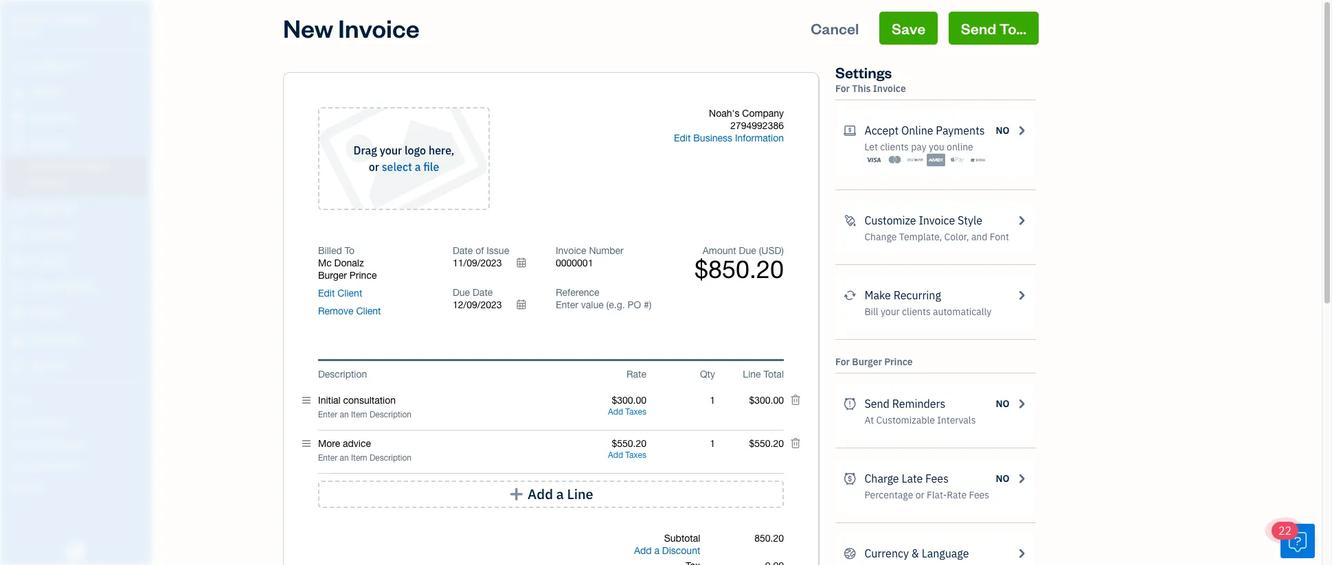 Task type: locate. For each thing, give the bounding box(es) containing it.
line inside button
[[567, 486, 593, 503]]

0 vertical spatial a
[[415, 160, 421, 174]]

0 vertical spatial edit
[[674, 133, 691, 144]]

chevronright image
[[1015, 212, 1028, 229], [1015, 287, 1028, 304]]

here
[[429, 144, 451, 157]]

rate
[[627, 369, 647, 380], [947, 489, 967, 502]]

1 vertical spatial date
[[473, 287, 493, 298]]

owner
[[11, 27, 36, 38]]

a left file
[[415, 160, 421, 174]]

or down drag
[[369, 160, 379, 174]]

0 vertical spatial due
[[739, 245, 756, 256]]

edit
[[674, 133, 691, 144], [318, 288, 335, 299]]

prince
[[350, 270, 377, 281], [885, 356, 913, 368]]

dashboard image
[[9, 60, 25, 74]]

noah's for noah's company 2794992386 edit business information
[[709, 108, 740, 119]]

1 horizontal spatial prince
[[885, 356, 913, 368]]

1 vertical spatial burger
[[852, 356, 882, 368]]

1 horizontal spatial send
[[961, 19, 997, 38]]

Enter an Invoice # text field
[[556, 258, 594, 269]]

1 horizontal spatial a
[[556, 486, 564, 503]]

1 vertical spatial line
[[567, 486, 593, 503]]

a left discount
[[654, 546, 660, 557]]

2 add taxes from the top
[[608, 451, 647, 460]]

0 vertical spatial send
[[961, 19, 997, 38]]

intervals
[[937, 414, 976, 427]]

noah's
[[11, 12, 46, 26], [709, 108, 740, 119]]

let clients pay you online
[[865, 141, 974, 153]]

1 vertical spatial clients
[[902, 306, 931, 318]]

1 vertical spatial or
[[916, 489, 925, 502]]

timer image
[[9, 281, 25, 295]]

burger up the latereminders icon
[[852, 356, 882, 368]]

a right 'plus' icon
[[556, 486, 564, 503]]

plus image
[[509, 488, 525, 502]]

noah's up edit business information button
[[709, 108, 740, 119]]

recurring
[[894, 289, 941, 302]]

save
[[892, 19, 926, 38]]

1 vertical spatial add taxes
[[608, 451, 647, 460]]

date
[[453, 245, 473, 256], [473, 287, 493, 298]]

late
[[902, 472, 923, 486]]

noah's company 2794992386 edit business information
[[674, 108, 784, 144]]

4 chevronright image from the top
[[1015, 546, 1028, 562]]

your right the bill
[[881, 306, 900, 318]]

add taxes button down item rate (usd) text box on the bottom left of page
[[608, 451, 647, 460]]

clients down the recurring
[[902, 306, 931, 318]]

taxes
[[626, 407, 647, 417], [626, 451, 647, 460]]

1 add taxes button from the top
[[608, 407, 647, 417]]

1 horizontal spatial fees
[[969, 489, 990, 502]]

bars image
[[302, 394, 311, 407], [302, 438, 311, 450]]

client
[[338, 288, 362, 299], [356, 306, 381, 317]]

0 horizontal spatial noah's
[[11, 12, 46, 26]]

1 horizontal spatial company
[[742, 108, 784, 119]]

client image
[[9, 86, 25, 100]]

color,
[[945, 231, 969, 243]]

percentage
[[865, 489, 913, 502]]

1 no from the top
[[996, 124, 1010, 137]]

taxes down item rate (usd) text box on the bottom left of page
[[626, 451, 647, 460]]

0 vertical spatial add taxes
[[608, 407, 647, 417]]

1 vertical spatial edit
[[318, 288, 335, 299]]

1 vertical spatial send
[[865, 397, 890, 411]]

your
[[380, 144, 402, 157], [881, 306, 900, 318]]

1 horizontal spatial your
[[881, 306, 900, 318]]

for left this
[[836, 82, 850, 95]]

remove
[[318, 306, 354, 317]]

prince down donalz
[[350, 270, 377, 281]]

3 chevronright image from the top
[[1015, 471, 1028, 487]]

0 horizontal spatial your
[[380, 144, 402, 157]]

refresh image
[[844, 287, 856, 304]]

date left of
[[453, 245, 473, 256]]

0 vertical spatial fees
[[926, 472, 949, 486]]

1 vertical spatial noah's
[[709, 108, 740, 119]]

1 horizontal spatial rate
[[947, 489, 967, 502]]

0 horizontal spatial prince
[[350, 270, 377, 281]]

no for accept online payments
[[996, 124, 1010, 137]]

send inside send to... button
[[961, 19, 997, 38]]

chevronright image for accept online payments
[[1015, 122, 1028, 139]]

delete line item image
[[790, 394, 801, 407]]

currency
[[865, 547, 909, 561]]

1 vertical spatial chevronright image
[[1015, 287, 1028, 304]]

drag your logo here , or select a file
[[354, 144, 454, 174]]

1 vertical spatial due
[[453, 287, 470, 298]]

add inside subtotal add a discount
[[634, 546, 652, 557]]

clients down accept
[[880, 141, 909, 153]]

0 horizontal spatial due
[[453, 287, 470, 298]]

line right 'plus' icon
[[567, 486, 593, 503]]

invoice image
[[9, 138, 25, 152]]

2 chevronright image from the top
[[1015, 287, 1028, 304]]

0 vertical spatial line
[[743, 369, 761, 380]]

discount
[[662, 546, 700, 557]]

1 horizontal spatial due
[[739, 245, 756, 256]]

send
[[961, 19, 997, 38], [865, 397, 890, 411]]

items and services image
[[10, 438, 147, 449]]

new
[[283, 12, 333, 44]]

due left (
[[739, 245, 756, 256]]

send for send reminders
[[865, 397, 890, 411]]

clients
[[880, 141, 909, 153], [902, 306, 931, 318]]

0 vertical spatial add taxes button
[[608, 407, 647, 417]]

subtotal
[[664, 533, 700, 544]]

Line Total (USD) text field
[[748, 395, 784, 406]]

add right 'plus' icon
[[528, 486, 553, 503]]

due
[[739, 245, 756, 256], [453, 287, 470, 298]]

add taxes down item rate (usd) text box on the bottom left of page
[[608, 451, 647, 460]]

date up 12/09/2023
[[473, 287, 493, 298]]

0 vertical spatial burger
[[318, 270, 347, 281]]

currency & language
[[865, 547, 969, 561]]

taxes down item rate (usd) text field
[[626, 407, 647, 417]]

send to...
[[961, 19, 1027, 38]]

add taxes button down item rate (usd) text field
[[608, 407, 647, 417]]

line left "total" at the bottom of page
[[743, 369, 761, 380]]

add left discount
[[634, 546, 652, 557]]

or inside 'drag your logo here , or select a file'
[[369, 160, 379, 174]]

1 taxes from the top
[[626, 407, 647, 417]]

logo
[[405, 144, 426, 157]]

1 vertical spatial a
[[556, 486, 564, 503]]

2 vertical spatial no
[[996, 473, 1010, 485]]

2 bars image from the top
[[302, 438, 311, 450]]

or
[[369, 160, 379, 174], [916, 489, 925, 502]]

send to... button
[[949, 12, 1039, 45]]

0 horizontal spatial company
[[48, 12, 95, 26]]

invoice inside settings for this invoice
[[873, 82, 906, 95]]

fees
[[926, 472, 949, 486], [969, 489, 990, 502]]

chevronright image for charge late fees
[[1015, 471, 1028, 487]]

due up 12/09/2023
[[453, 287, 470, 298]]

0 vertical spatial bars image
[[302, 394, 311, 407]]

22 button
[[1272, 522, 1315, 559]]

add down item rate (usd) text field
[[608, 407, 623, 417]]

chevronright image for customize invoice style
[[1015, 212, 1028, 229]]

2 add taxes button from the top
[[608, 451, 647, 460]]

rate up item rate (usd) text field
[[627, 369, 647, 380]]

2794992386
[[731, 120, 784, 131]]

for burger prince
[[836, 356, 913, 368]]

for inside settings for this invoice
[[836, 82, 850, 95]]

1 bars image from the top
[[302, 394, 311, 407]]

1 horizontal spatial noah's
[[709, 108, 740, 119]]

1 vertical spatial company
[[742, 108, 784, 119]]

a
[[415, 160, 421, 174], [556, 486, 564, 503], [654, 546, 660, 557]]

1 vertical spatial prince
[[885, 356, 913, 368]]

onlinesales image
[[844, 122, 856, 139]]

Item Quantity text field
[[695, 395, 715, 406]]

send left to...
[[961, 19, 997, 38]]

0 horizontal spatial line
[[567, 486, 593, 503]]

0 vertical spatial client
[[338, 288, 362, 299]]

2 horizontal spatial a
[[654, 546, 660, 557]]

for
[[836, 82, 850, 95], [836, 356, 850, 368]]

line
[[743, 369, 761, 380], [567, 486, 593, 503]]

discover image
[[906, 153, 925, 167]]

noah's inside noah's company 2794992386 edit business information
[[709, 108, 740, 119]]

0 horizontal spatial edit
[[318, 288, 335, 299]]

0 vertical spatial your
[[380, 144, 402, 157]]

Issue date in MM/DD/YYYY format text field
[[453, 258, 535, 269]]

2 no from the top
[[996, 398, 1010, 410]]

add down item rate (usd) text box on the bottom left of page
[[608, 451, 623, 460]]

edit up remove
[[318, 288, 335, 299]]

1 horizontal spatial edit
[[674, 133, 691, 144]]

1 horizontal spatial or
[[916, 489, 925, 502]]

add taxes
[[608, 407, 647, 417], [608, 451, 647, 460]]

this
[[852, 82, 871, 95]]

1 chevronright image from the top
[[1015, 122, 1028, 139]]

0 horizontal spatial rate
[[627, 369, 647, 380]]

business
[[694, 133, 733, 144]]

1 vertical spatial your
[[881, 306, 900, 318]]

noah's inside noah's company owner
[[11, 12, 46, 26]]

0 vertical spatial taxes
[[626, 407, 647, 417]]

0 vertical spatial no
[[996, 124, 1010, 137]]

add taxes down item rate (usd) text field
[[608, 407, 647, 417]]

no
[[996, 124, 1010, 137], [996, 398, 1010, 410], [996, 473, 1010, 485]]

expense image
[[9, 229, 25, 243]]

invoice
[[338, 12, 420, 44], [873, 82, 906, 95], [919, 214, 955, 227], [556, 245, 587, 256]]

pay
[[911, 141, 927, 153]]

or left flat-
[[916, 489, 925, 502]]

1 vertical spatial add taxes button
[[608, 451, 647, 460]]

1 vertical spatial fees
[[969, 489, 990, 502]]

send up the at
[[865, 397, 890, 411]]

0 horizontal spatial or
[[369, 160, 379, 174]]

2 taxes from the top
[[626, 451, 647, 460]]

2 vertical spatial a
[[654, 546, 660, 557]]

1 add taxes from the top
[[608, 407, 647, 417]]

fees right flat-
[[969, 489, 990, 502]]

1 vertical spatial no
[[996, 398, 1010, 410]]

description
[[318, 369, 367, 380]]

information
[[735, 133, 784, 144]]

client right remove
[[356, 306, 381, 317]]

0 horizontal spatial burger
[[318, 270, 347, 281]]

client up remove client button
[[338, 288, 362, 299]]

automatically
[[933, 306, 992, 318]]

0 vertical spatial or
[[369, 160, 379, 174]]

0 vertical spatial date
[[453, 245, 473, 256]]

company inside noah's company 2794992386 edit business information
[[742, 108, 784, 119]]

1 vertical spatial for
[[836, 356, 850, 368]]

billed to mc donalz burger prince edit client remove client
[[318, 245, 381, 317]]

template,
[[899, 231, 942, 243]]

1 chevronright image from the top
[[1015, 212, 1028, 229]]

your inside 'drag your logo here , or select a file'
[[380, 144, 402, 157]]

,
[[451, 144, 454, 157]]

1 for from the top
[[836, 82, 850, 95]]

3 no from the top
[[996, 473, 1010, 485]]

taxes for item rate (usd) text box on the bottom left of page
[[626, 451, 647, 460]]

1 vertical spatial bars image
[[302, 438, 311, 450]]

company
[[48, 12, 95, 26], [742, 108, 784, 119]]

burger down the mc
[[318, 270, 347, 281]]

0 horizontal spatial a
[[415, 160, 421, 174]]

add taxes button
[[608, 407, 647, 417], [608, 451, 647, 460]]

at customizable intervals
[[865, 414, 976, 427]]

edit inside noah's company 2794992386 edit business information
[[674, 133, 691, 144]]

0 vertical spatial chevronright image
[[1015, 212, 1028, 229]]

1 vertical spatial taxes
[[626, 451, 647, 460]]

0 vertical spatial for
[[836, 82, 850, 95]]

charge
[[865, 472, 899, 486]]

a inside subtotal add a discount
[[654, 546, 660, 557]]

to...
[[1000, 19, 1027, 38]]

edit left the business
[[674, 133, 691, 144]]

visa image
[[865, 153, 883, 167]]

you
[[929, 141, 945, 153]]

12/09/2023 button
[[453, 299, 535, 311]]

0 vertical spatial clients
[[880, 141, 909, 153]]

latereminders image
[[844, 396, 856, 412]]

for up the latereminders icon
[[836, 356, 850, 368]]

your up select
[[380, 144, 402, 157]]

rate down charge late fees
[[947, 489, 967, 502]]

0 vertical spatial prince
[[350, 270, 377, 281]]

apple pay image
[[948, 153, 967, 167]]

chevronright image inside currency & language button
[[1015, 546, 1028, 562]]

0 vertical spatial noah's
[[11, 12, 46, 26]]

0 horizontal spatial send
[[865, 397, 890, 411]]

12/09/2023
[[453, 300, 502, 311]]

0 vertical spatial company
[[48, 12, 95, 26]]

company inside noah's company owner
[[48, 12, 95, 26]]

fees up flat-
[[926, 472, 949, 486]]

2 chevronright image from the top
[[1015, 396, 1028, 412]]

your for drag
[[380, 144, 402, 157]]

chart image
[[9, 333, 25, 347]]

noah's up owner
[[11, 12, 46, 26]]

due inside amount due ( usd ) $850.20
[[739, 245, 756, 256]]

prince up send reminders
[[885, 356, 913, 368]]

chevronright image
[[1015, 122, 1028, 139], [1015, 396, 1028, 412], [1015, 471, 1028, 487], [1015, 546, 1028, 562]]



Task type: vqa. For each thing, say whether or not it's contained in the screenshot.
invoices link
no



Task type: describe. For each thing, give the bounding box(es) containing it.
mastercard image
[[886, 153, 904, 167]]

file
[[423, 160, 439, 174]]

apps image
[[10, 394, 147, 405]]

make recurring
[[865, 289, 941, 302]]

subtotal add a discount
[[634, 533, 700, 557]]

Enter an Item Description text field
[[318, 410, 578, 421]]

bill your clients automatically
[[865, 306, 992, 318]]

(
[[759, 245, 762, 256]]

settings
[[836, 63, 892, 82]]

freshbooks image
[[65, 544, 87, 560]]

drag
[[354, 144, 377, 157]]

save button
[[880, 12, 938, 45]]

issue
[[487, 245, 509, 256]]

flat-
[[927, 489, 947, 502]]

line total
[[743, 369, 784, 380]]

let
[[865, 141, 878, 153]]

send for send to...
[[961, 19, 997, 38]]

make
[[865, 289, 891, 302]]

american express image
[[927, 153, 946, 167]]

noah's company owner
[[11, 12, 95, 38]]

add inside add a line button
[[528, 486, 553, 503]]

online
[[902, 124, 934, 137]]

0 horizontal spatial fees
[[926, 472, 949, 486]]

billed
[[318, 245, 342, 256]]

currencyandlanguage image
[[844, 546, 856, 562]]

0 vertical spatial rate
[[627, 369, 647, 380]]

accept
[[865, 124, 899, 137]]

Item Quantity text field
[[695, 438, 715, 449]]

company for noah's company owner
[[48, 12, 95, 26]]

850.20
[[755, 533, 784, 544]]

chevronright image for send reminders
[[1015, 396, 1028, 412]]

bank connections image
[[10, 460, 147, 471]]

qty
[[700, 369, 715, 380]]

resource center badge image
[[1281, 524, 1315, 559]]

1 vertical spatial client
[[356, 306, 381, 317]]

add taxes for item rate (usd) text box on the bottom left of page
[[608, 451, 647, 460]]

bank image
[[969, 153, 987, 167]]

1 horizontal spatial line
[[743, 369, 761, 380]]

reference
[[556, 287, 600, 298]]

cancel
[[811, 19, 859, 38]]

chevronright image for make recurring
[[1015, 287, 1028, 304]]

estimate image
[[9, 112, 25, 126]]

)
[[782, 245, 784, 256]]

taxes for item rate (usd) text field
[[626, 407, 647, 417]]

prince inside the billed to mc donalz burger prince edit client remove client
[[350, 270, 377, 281]]

add taxes button for item rate (usd) text field
[[608, 407, 647, 417]]

your for bill
[[881, 306, 900, 318]]

money image
[[9, 307, 25, 321]]

delete line item image
[[790, 438, 801, 450]]

Line Total (USD) text field
[[748, 438, 784, 449]]

project image
[[9, 255, 25, 269]]

Item Rate (USD) text field
[[611, 395, 647, 406]]

and
[[972, 231, 988, 243]]

amount due ( usd ) $850.20
[[695, 245, 784, 284]]

add taxes for item rate (usd) text field
[[608, 407, 647, 417]]

customizable
[[877, 414, 935, 427]]

a inside 'drag your logo here , or select a file'
[[415, 160, 421, 174]]

$850.20
[[695, 255, 784, 284]]

add a line button
[[318, 481, 784, 509]]

remove client button
[[318, 305, 381, 317]]

a inside button
[[556, 486, 564, 503]]

no for send reminders
[[996, 398, 1010, 410]]

add taxes button for item rate (usd) text box on the bottom left of page
[[608, 451, 647, 460]]

settings image
[[10, 482, 147, 493]]

customize
[[865, 214, 916, 227]]

number
[[589, 245, 624, 256]]

paintbrush image
[[844, 212, 856, 229]]

edit inside the billed to mc donalz burger prince edit client remove client
[[318, 288, 335, 299]]

charge late fees
[[865, 472, 949, 486]]

add a line
[[528, 486, 593, 503]]

cancel button
[[799, 12, 872, 45]]

Item Rate (USD) text field
[[611, 438, 647, 449]]

online
[[947, 141, 974, 153]]

date inside due date 12/09/2023
[[473, 287, 493, 298]]

Enter an Item Name text field
[[318, 394, 578, 407]]

language
[[922, 547, 969, 561]]

amount
[[703, 245, 736, 256]]

accept online payments
[[865, 124, 985, 137]]

Reference Number text field
[[556, 300, 653, 311]]

main element
[[0, 0, 186, 566]]

currency & language button
[[838, 535, 1034, 566]]

payments
[[936, 124, 985, 137]]

22
[[1279, 524, 1292, 538]]

send reminders
[[865, 397, 946, 411]]

noah's for noah's company owner
[[11, 12, 46, 26]]

team members image
[[10, 416, 147, 427]]

percentage or flat-rate fees
[[865, 489, 990, 502]]

change
[[865, 231, 897, 243]]

due date 12/09/2023
[[453, 287, 502, 311]]

edit business information button
[[674, 132, 784, 144]]

donalz
[[334, 258, 364, 269]]

report image
[[9, 359, 25, 373]]

mc
[[318, 258, 332, 269]]

2 for from the top
[[836, 356, 850, 368]]

edit client button
[[318, 287, 362, 300]]

burger inside the billed to mc donalz burger prince edit client remove client
[[318, 270, 347, 281]]

add a discount button
[[634, 545, 700, 557]]

bars image for enter an item name text box on the bottom left of the page
[[302, 438, 311, 450]]

total
[[764, 369, 784, 380]]

of
[[476, 245, 484, 256]]

payment image
[[9, 203, 25, 216]]

1 vertical spatial rate
[[947, 489, 967, 502]]

&
[[912, 547, 919, 561]]

invoice number
[[556, 245, 624, 256]]

at
[[865, 414, 874, 427]]

settings for this invoice
[[836, 63, 906, 95]]

due inside due date 12/09/2023
[[453, 287, 470, 298]]

Enter an Item Description text field
[[318, 453, 578, 464]]

date of issue
[[453, 245, 509, 256]]

style
[[958, 214, 983, 227]]

latefees image
[[844, 471, 856, 487]]

change template, color, and font
[[865, 231, 1009, 243]]

Enter an Item Name text field
[[318, 438, 578, 450]]

reminders
[[892, 397, 946, 411]]

1 horizontal spatial burger
[[852, 356, 882, 368]]

new invoice
[[283, 12, 420, 44]]

company for noah's company 2794992386 edit business information
[[742, 108, 784, 119]]

font
[[990, 231, 1009, 243]]

bars image for enter an item name text field
[[302, 394, 311, 407]]

bill
[[865, 306, 879, 318]]

customize invoice style
[[865, 214, 983, 227]]

to
[[345, 245, 355, 256]]

select
[[382, 160, 412, 174]]

usd
[[762, 245, 782, 256]]

no for charge late fees
[[996, 473, 1010, 485]]



